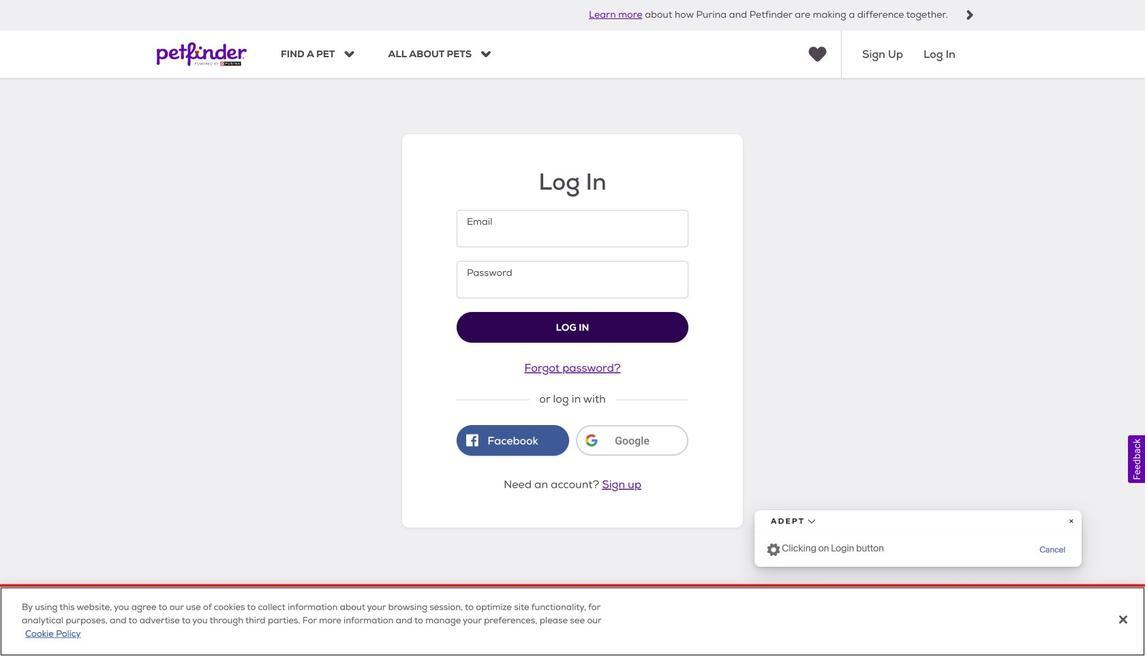 Task type: vqa. For each thing, say whether or not it's contained in the screenshot.
Enter City, State, or ZIP text field
no



Task type: locate. For each thing, give the bounding box(es) containing it.
None email field
[[457, 210, 689, 247]]

privacy alert dialog
[[0, 587, 1145, 657]]

1 petfinder home image from the top
[[157, 30, 247, 78]]

0 vertical spatial petfinder home image
[[157, 30, 247, 78]]

1 vertical spatial petfinder home image
[[157, 642, 243, 657]]

purina your pet, our passion image
[[0, 593, 1145, 606]]

footer
[[0, 585, 1145, 657]]

petfinder home image
[[157, 30, 247, 78], [157, 642, 243, 657]]

None password field
[[457, 261, 689, 299]]



Task type: describe. For each thing, give the bounding box(es) containing it.
2 petfinder home image from the top
[[157, 642, 243, 657]]



